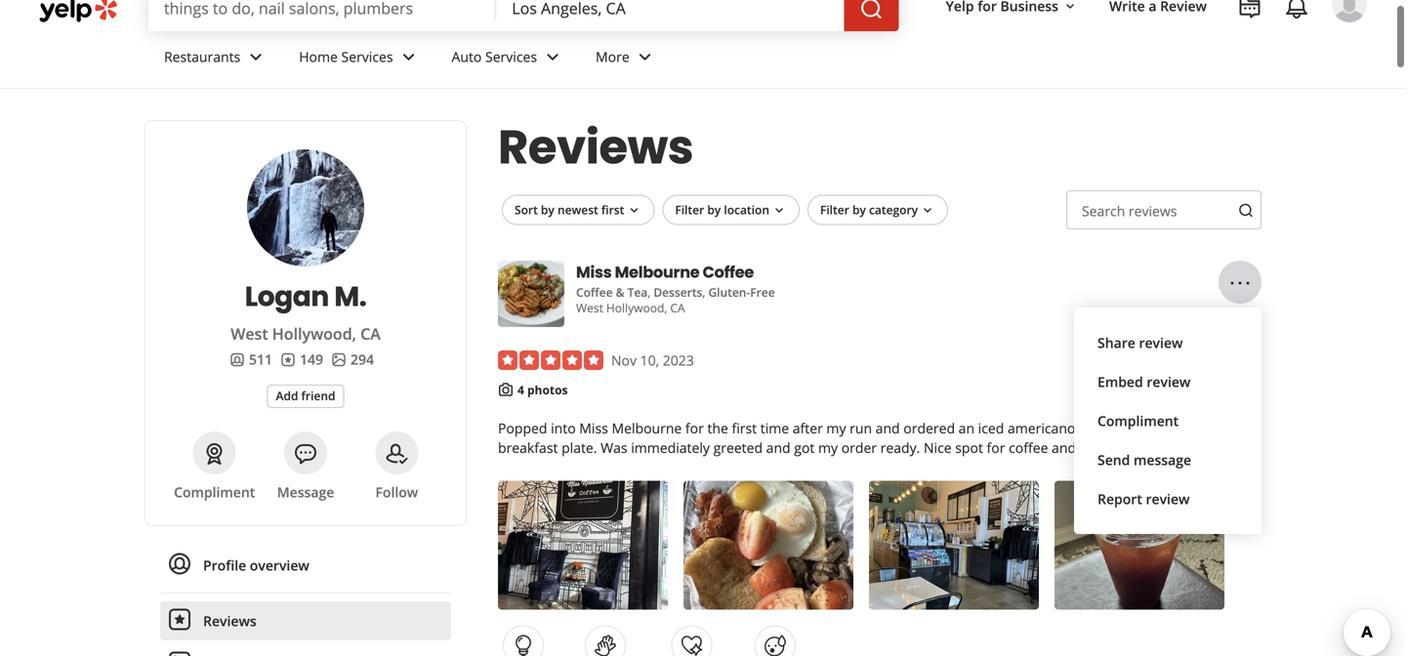 Task type: describe. For each thing, give the bounding box(es) containing it.
follow
[[375, 483, 418, 501]]

10,
[[640, 351, 659, 370]]

logan
[[245, 277, 329, 316]]

coffee & tea link
[[576, 284, 648, 300]]

more link
[[580, 31, 673, 88]]

filter by location
[[675, 201, 769, 218]]

16 friends v2 image
[[230, 352, 245, 367]]

1 , from the left
[[648, 284, 651, 300]]

into
[[551, 419, 576, 437]]

share review
[[1098, 334, 1183, 352]]

menu inside miss melbourne coffee region
[[1074, 308, 1262, 534]]

tea
[[628, 284, 648, 300]]

Find text field
[[164, 0, 481, 19]]

an
[[959, 419, 975, 437]]

filters group
[[498, 195, 952, 225]]

embed review
[[1098, 373, 1191, 391]]

filter by category
[[820, 201, 918, 218]]

5 star rating image
[[498, 351, 604, 370]]

coffee
[[1009, 438, 1048, 457]]

overview
[[250, 556, 309, 575]]

miss inside "miss melbourne coffee coffee & tea , desserts , gluten-free west hollywood, ca"
[[576, 261, 612, 283]]

the
[[707, 419, 728, 437]]

desserts
[[654, 284, 703, 300]]

0 vertical spatial coffee
[[703, 261, 754, 283]]

spot
[[955, 438, 983, 457]]

share
[[1098, 334, 1136, 352]]

melbourne inside popped into miss melbourne for the first time after my run and ordered an iced americano and breakfast plate. was immediately greeted and got my order ready. nice spot for coffee and food.
[[612, 419, 682, 437]]

first inside popped into miss melbourne for the first time after my run and ordered an iced americano and breakfast plate. was immediately greeted and got my order ready. nice spot for coffee and food.
[[732, 419, 757, 437]]

miss melbourne coffee link
[[576, 261, 754, 284]]

report
[[1098, 490, 1142, 508]]

none field find
[[164, 0, 481, 19]]

compliment image
[[203, 442, 226, 466]]

plate.
[[562, 438, 597, 457]]

photos element
[[331, 350, 374, 369]]

24 review v2 image
[[168, 608, 191, 631]]

breakfast
[[498, 438, 558, 457]]

iced
[[978, 419, 1004, 437]]

24 photos v2 image
[[168, 651, 191, 656]]

sort by newest first
[[515, 201, 624, 218]]

4 photos
[[518, 382, 568, 398]]

friends element
[[230, 350, 272, 369]]

  text field inside miss melbourne coffee region
[[1066, 190, 1262, 229]]

0 vertical spatial for
[[685, 419, 704, 437]]

immediately
[[631, 438, 710, 457]]

reviews
[[1129, 202, 1177, 220]]

1 vertical spatial my
[[818, 438, 838, 457]]

reviews menu item
[[160, 602, 451, 641]]

review for report review
[[1146, 490, 1190, 508]]

0 horizontal spatial coffee
[[576, 284, 613, 300]]

west inside "miss melbourne coffee coffee & tea , desserts , gluten-free west hollywood, ca"
[[576, 300, 603, 316]]

filter by location button
[[662, 195, 800, 225]]

&
[[616, 284, 624, 300]]

profile overview link
[[160, 546, 451, 585]]

logan m. west hollywood, ca
[[231, 277, 381, 344]]

sort
[[515, 201, 538, 218]]

gluten-free link
[[708, 284, 775, 300]]

m.
[[334, 277, 366, 316]]

category
[[869, 201, 918, 218]]

message
[[277, 483, 334, 501]]

search image
[[1238, 202, 1254, 218]]

and down americano
[[1052, 438, 1076, 457]]

none field 'near'
[[512, 0, 829, 19]]

popped into miss melbourne for the first time after my run and ordered an iced americano and breakfast plate. was immediately greeted and got my order ready. nice spot for coffee and food.
[[498, 419, 1113, 457]]

after
[[793, 419, 823, 437]]

embed review button
[[1090, 362, 1246, 401]]

sort by newest first button
[[502, 195, 655, 225]]

compliment button
[[1090, 401, 1246, 440]]

send message
[[1098, 451, 1191, 469]]

greeted
[[713, 438, 763, 457]]

compliment inside compliment button
[[1098, 412, 1179, 430]]

1 horizontal spatial for
[[987, 438, 1005, 457]]

auto services link
[[436, 31, 580, 88]]

filter for filter by location
[[675, 201, 704, 218]]

search
[[1082, 202, 1125, 220]]

share review button
[[1090, 323, 1246, 362]]

add
[[276, 388, 298, 404]]

16 photos v2 image
[[331, 352, 347, 367]]

24 chevron down v2 image for restaurants
[[244, 45, 268, 69]]

desserts link
[[654, 284, 703, 300]]

services for auto services
[[485, 47, 537, 66]]

bob b. image
[[1332, 0, 1367, 22]]

hollywood, inside 'logan m. west hollywood, ca'
[[272, 323, 356, 344]]

16 chevron down v2 image for filter by category
[[920, 203, 936, 218]]

message
[[1134, 451, 1191, 469]]

restaurants
[[164, 47, 240, 66]]

0 vertical spatial my
[[827, 419, 846, 437]]



Task type: locate. For each thing, give the bounding box(es) containing it.
review up embed review button
[[1139, 334, 1183, 352]]

ordered
[[904, 419, 955, 437]]

search reviews
[[1082, 202, 1177, 220]]

categories element
[[576, 283, 775, 301]]

1 horizontal spatial by
[[707, 201, 721, 218]]

services right home
[[341, 47, 393, 66]]

got
[[794, 438, 815, 457]]

for
[[685, 419, 704, 437], [987, 438, 1005, 457]]

melbourne up immediately on the bottom of page
[[612, 419, 682, 437]]

0 vertical spatial ca
[[670, 300, 685, 316]]

review
[[1139, 334, 1183, 352], [1147, 373, 1191, 391], [1146, 490, 1190, 508]]

follow image
[[385, 442, 409, 466]]

149
[[300, 350, 323, 369]]

and
[[876, 419, 900, 437], [1079, 419, 1104, 437], [766, 438, 791, 457], [1052, 438, 1076, 457]]

compliment down embed review
[[1098, 412, 1179, 430]]

west left &
[[576, 300, 603, 316]]

notifications image
[[1285, 0, 1309, 20]]

0 horizontal spatial by
[[541, 201, 555, 218]]

coffee up gluten-
[[703, 261, 754, 283]]

24 profile v2 image
[[168, 552, 191, 576]]

food.
[[1080, 438, 1113, 457]]

miss up coffee & tea link on the top left of page
[[576, 261, 612, 283]]

24 chevron down v2 image inside home services link
[[397, 45, 420, 69]]

first right newest
[[601, 201, 624, 218]]

ca inside 'logan m. west hollywood, ca'
[[360, 323, 381, 344]]

by
[[541, 201, 555, 218], [707, 201, 721, 218], [852, 201, 866, 218]]

compliment down compliment image
[[174, 483, 255, 501]]

1 horizontal spatial first
[[732, 419, 757, 437]]

add friend
[[276, 388, 335, 404]]

review down share review button at the right of the page
[[1147, 373, 1191, 391]]

, left gluten-
[[703, 284, 705, 300]]

0 horizontal spatial 24 chevron down v2 image
[[244, 45, 268, 69]]

24 chevron down v2 image for auto services
[[541, 45, 564, 69]]

1 vertical spatial first
[[732, 419, 757, 437]]

511
[[249, 350, 272, 369]]

1 filter from the left
[[675, 201, 704, 218]]

0 horizontal spatial filter
[[675, 201, 704, 218]]

1 24 chevron down v2 image from the left
[[244, 45, 268, 69]]

1 horizontal spatial filter
[[820, 201, 849, 218]]

24 chevron down v2 image
[[244, 45, 268, 69], [541, 45, 564, 69]]

24 chevron down v2 image right restaurants
[[244, 45, 268, 69]]

by for newest
[[541, 201, 555, 218]]

nov 10, 2023
[[611, 351, 694, 370]]

0 horizontal spatial services
[[341, 47, 393, 66]]

1 horizontal spatial 24 chevron down v2 image
[[541, 45, 564, 69]]

filter left location
[[675, 201, 704, 218]]

by left the category
[[852, 201, 866, 218]]

0 horizontal spatial ,
[[648, 284, 651, 300]]

0 vertical spatial review
[[1139, 334, 1183, 352]]

free
[[750, 284, 775, 300]]

and up ready.
[[876, 419, 900, 437]]

ca up 294
[[360, 323, 381, 344]]

0 horizontal spatial hollywood,
[[272, 323, 356, 344]]

0 vertical spatial reviews
[[498, 114, 694, 180]]

2 filter from the left
[[820, 201, 849, 218]]

  text field
[[1066, 190, 1262, 229]]

2 24 chevron down v2 image from the left
[[541, 45, 564, 69]]

first
[[601, 201, 624, 218], [732, 419, 757, 437]]

home services
[[299, 47, 393, 66]]

restaurants link
[[148, 31, 283, 88]]

time
[[761, 419, 789, 437]]

2023
[[663, 351, 694, 370]]

message image
[[294, 442, 317, 466]]

0 vertical spatial first
[[601, 201, 624, 218]]

hollywood,
[[606, 300, 667, 316], [272, 323, 356, 344]]

my right got
[[818, 438, 838, 457]]

0 horizontal spatial for
[[685, 419, 704, 437]]

review inside button
[[1139, 334, 1183, 352]]

projects image
[[1238, 0, 1262, 20]]

None search field
[[148, 0, 903, 31]]

melbourne inside "miss melbourne coffee coffee & tea , desserts , gluten-free west hollywood, ca"
[[615, 261, 700, 283]]

1 services from the left
[[341, 47, 393, 66]]

services for home services
[[341, 47, 393, 66]]

16 chevron down v2 image inside filter by category popup button
[[920, 203, 936, 218]]

16 camera v2 image
[[498, 382, 514, 397]]

16 review v2 image
[[280, 352, 296, 367]]

menu containing share review
[[1074, 308, 1262, 534]]

for left the
[[685, 419, 704, 437]]

0 horizontal spatial west
[[231, 323, 268, 344]]

business categories element
[[148, 31, 1367, 88]]

home
[[299, 47, 338, 66]]

menu image
[[1229, 272, 1252, 295]]

by for category
[[852, 201, 866, 218]]

0 horizontal spatial 24 chevron down v2 image
[[397, 45, 420, 69]]

1 by from the left
[[541, 201, 555, 218]]

photos
[[527, 382, 568, 398]]

1 vertical spatial menu
[[160, 546, 451, 656]]

2 , from the left
[[703, 284, 705, 300]]

16 chevron down v2 image
[[1062, 0, 1078, 14], [626, 203, 642, 218], [771, 203, 787, 218], [920, 203, 936, 218]]

home services link
[[283, 31, 436, 88]]

west inside 'logan m. west hollywood, ca'
[[231, 323, 268, 344]]

more
[[596, 47, 630, 66]]

review for embed review
[[1147, 373, 1191, 391]]

ca
[[670, 300, 685, 316], [360, 323, 381, 344]]

16 chevron down v2 image inside user actions element
[[1062, 0, 1078, 14]]

24 chevron down v2 image for more
[[634, 45, 657, 69]]

1 vertical spatial melbourne
[[612, 419, 682, 437]]

reviews link
[[160, 602, 451, 641]]

profile overview menu item
[[160, 546, 451, 594]]

1 horizontal spatial hollywood,
[[606, 300, 667, 316]]

gluten-
[[708, 284, 750, 300]]

americano
[[1008, 419, 1076, 437]]

west up friends element on the left of the page
[[231, 323, 268, 344]]

24 chevron down v2 image inside more 'link'
[[634, 45, 657, 69]]

1 horizontal spatial west
[[576, 300, 603, 316]]

run
[[850, 419, 872, 437]]

review down send message 'button'
[[1146, 490, 1190, 508]]

by for location
[[707, 201, 721, 218]]

melbourne
[[615, 261, 700, 283], [612, 419, 682, 437]]

, left desserts link in the top of the page
[[648, 284, 651, 300]]

was
[[601, 438, 628, 457]]

24 chevron down v2 image inside the restaurants link
[[244, 45, 268, 69]]

none field up home
[[164, 0, 481, 19]]

popped
[[498, 419, 547, 437]]

reviews element
[[280, 350, 323, 369]]

1 vertical spatial miss
[[579, 419, 608, 437]]

0 horizontal spatial reviews
[[203, 612, 257, 630]]

coffee
[[703, 261, 754, 283], [576, 284, 613, 300]]

my
[[827, 419, 846, 437], [818, 438, 838, 457]]

report review button
[[1090, 479, 1246, 519]]

24 chevron down v2 image inside auto services link
[[541, 45, 564, 69]]

16 chevron down v2 image for sort by newest first
[[626, 203, 642, 218]]

1 vertical spatial compliment
[[174, 483, 255, 501]]

1 horizontal spatial reviews
[[498, 114, 694, 180]]

1 vertical spatial reviews
[[203, 612, 257, 630]]

0 vertical spatial melbourne
[[615, 261, 700, 283]]

2 by from the left
[[707, 201, 721, 218]]

miss melbourne coffee coffee & tea , desserts , gluten-free west hollywood, ca
[[576, 261, 775, 316]]

16 chevron down v2 image inside 'filter by location' dropdown button
[[771, 203, 787, 218]]

send message button
[[1090, 440, 1246, 479]]

filter for filter by category
[[820, 201, 849, 218]]

nov
[[611, 351, 637, 370]]

1 vertical spatial coffee
[[576, 284, 613, 300]]

0 horizontal spatial ca
[[360, 323, 381, 344]]

1 horizontal spatial compliment
[[1098, 412, 1179, 430]]

24 chevron down v2 image
[[397, 45, 420, 69], [634, 45, 657, 69]]

user actions element
[[930, 0, 1395, 105]]

filter inside popup button
[[820, 201, 849, 218]]

0 horizontal spatial first
[[601, 201, 624, 218]]

ready.
[[881, 438, 920, 457]]

16 chevron down v2 image for filter by location
[[771, 203, 787, 218]]

Near text field
[[512, 0, 829, 19]]

1 horizontal spatial services
[[485, 47, 537, 66]]

location
[[724, 201, 769, 218]]

4 photos link
[[518, 382, 568, 398]]

menu
[[1074, 308, 1262, 534], [160, 546, 451, 656]]

my left 'run'
[[827, 419, 846, 437]]

ca inside "miss melbourne coffee coffee & tea , desserts , gluten-free west hollywood, ca"
[[670, 300, 685, 316]]

1 horizontal spatial ,
[[703, 284, 705, 300]]

24 chevron down v2 image right auto services at the top of the page
[[541, 45, 564, 69]]

0 vertical spatial miss
[[576, 261, 612, 283]]

miss up plate.
[[579, 419, 608, 437]]

coffee left &
[[576, 284, 613, 300]]

1 vertical spatial hollywood,
[[272, 323, 356, 344]]

services right auto
[[485, 47, 537, 66]]

1 vertical spatial review
[[1147, 373, 1191, 391]]

first inside dropdown button
[[601, 201, 624, 218]]

24 chevron down v2 image for home services
[[397, 45, 420, 69]]

0 horizontal spatial menu
[[160, 546, 451, 656]]

24 chevron down v2 image left auto
[[397, 45, 420, 69]]

1 vertical spatial for
[[987, 438, 1005, 457]]

0 vertical spatial compliment
[[1098, 412, 1179, 430]]

menu containing profile overview
[[160, 546, 451, 656]]

1 vertical spatial west
[[231, 323, 268, 344]]

by inside popup button
[[852, 201, 866, 218]]

order
[[842, 438, 877, 457]]

miss inside popped into miss melbourne for the first time after my run and ordered an iced americano and breakfast plate. was immediately greeted and got my order ready. nice spot for coffee and food.
[[579, 419, 608, 437]]

0 vertical spatial hollywood,
[[606, 300, 667, 316]]

hollywood, inside "miss melbourne coffee coffee & tea , desserts , gluten-free west hollywood, ca"
[[606, 300, 667, 316]]

ca down "miss melbourne coffee" link
[[670, 300, 685, 316]]

0 horizontal spatial none field
[[164, 0, 481, 19]]

0 horizontal spatial compliment
[[174, 483, 255, 501]]

1 horizontal spatial none field
[[512, 0, 829, 19]]

profile overview
[[203, 556, 309, 575]]

report review
[[1098, 490, 1190, 508]]

logan m. link
[[169, 277, 442, 316]]

filter inside dropdown button
[[675, 201, 704, 218]]

nice
[[924, 438, 952, 457]]

first up greeted
[[732, 419, 757, 437]]

miss melbourne coffee region
[[490, 175, 1270, 656]]

,
[[648, 284, 651, 300], [703, 284, 705, 300]]

0 vertical spatial menu
[[1074, 308, 1262, 534]]

1 horizontal spatial coffee
[[703, 261, 754, 283]]

1 24 chevron down v2 image from the left
[[397, 45, 420, 69]]

filter by category button
[[808, 195, 948, 225]]

3 by from the left
[[852, 201, 866, 218]]

send
[[1098, 451, 1130, 469]]

2 horizontal spatial by
[[852, 201, 866, 218]]

reviews inside menu item
[[203, 612, 257, 630]]

1 horizontal spatial ca
[[670, 300, 685, 316]]

None field
[[164, 0, 481, 19], [512, 0, 829, 19]]

2 none field from the left
[[512, 0, 829, 19]]

by left location
[[707, 201, 721, 218]]

1 vertical spatial ca
[[360, 323, 381, 344]]

friend
[[301, 388, 335, 404]]

services
[[341, 47, 393, 66], [485, 47, 537, 66]]

1 horizontal spatial 24 chevron down v2 image
[[634, 45, 657, 69]]

24 chevron down v2 image right more
[[634, 45, 657, 69]]

4
[[518, 382, 524, 398]]

2 vertical spatial review
[[1146, 490, 1190, 508]]

by inside dropdown button
[[707, 201, 721, 218]]

newest
[[558, 201, 598, 218]]

2 24 chevron down v2 image from the left
[[634, 45, 657, 69]]

by inside dropdown button
[[541, 201, 555, 218]]

and down time
[[766, 438, 791, 457]]

profile
[[203, 556, 246, 575]]

reviews right 24 review v2 icon
[[203, 612, 257, 630]]

none field up more 'link'
[[512, 0, 829, 19]]

add friend button
[[267, 385, 344, 408]]

by right sort on the left of page
[[541, 201, 555, 218]]

16 chevron down v2 image inside sort by newest first dropdown button
[[626, 203, 642, 218]]

294
[[351, 350, 374, 369]]

search image
[[860, 0, 883, 21]]

reviews up newest
[[498, 114, 694, 180]]

1 none field from the left
[[164, 0, 481, 19]]

1 horizontal spatial menu
[[1074, 308, 1262, 534]]

and up food.
[[1079, 419, 1104, 437]]

auto services
[[452, 47, 537, 66]]

melbourne up tea
[[615, 261, 700, 283]]

for down iced
[[987, 438, 1005, 457]]

filter left the category
[[820, 201, 849, 218]]

0 vertical spatial west
[[576, 300, 603, 316]]

embed
[[1098, 373, 1143, 391]]

2 services from the left
[[485, 47, 537, 66]]

review for share review
[[1139, 334, 1183, 352]]

auto
[[452, 47, 482, 66]]



Task type: vqa. For each thing, say whether or not it's contained in the screenshot.
'BLOCKS'
no



